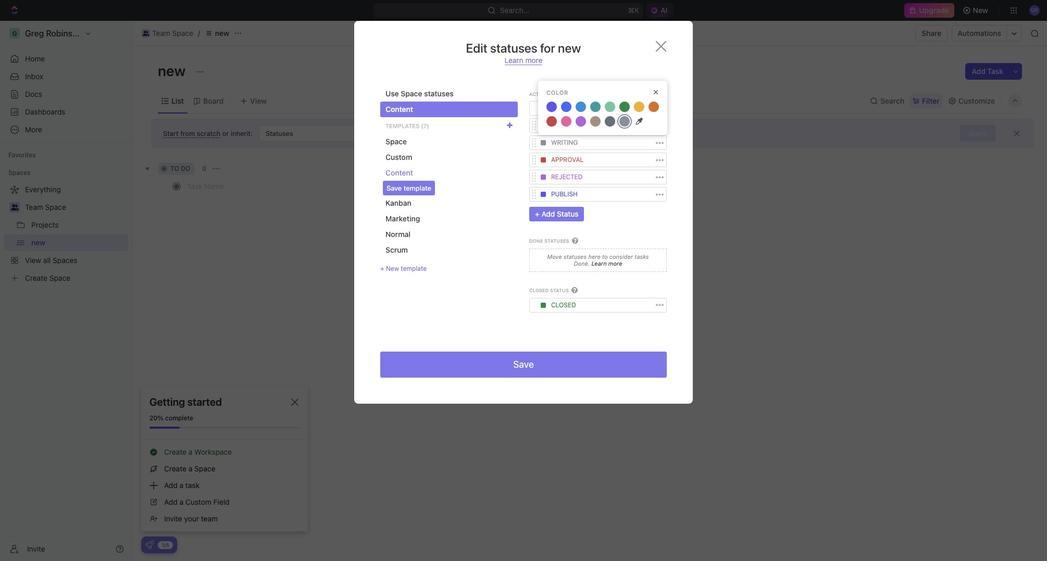 Task type: locate. For each thing, give the bounding box(es) containing it.
+ new template
[[381, 265, 427, 273]]

use space statuses
[[386, 89, 454, 98]]

0 horizontal spatial learn more link
[[505, 56, 543, 65]]

0 horizontal spatial more
[[526, 56, 543, 65]]

1 vertical spatial new
[[558, 41, 582, 55]]

inbox link
[[4, 68, 128, 85]]

new
[[974, 6, 989, 15], [386, 265, 399, 273]]

1 vertical spatial to
[[603, 253, 608, 260]]

add
[[972, 67, 986, 76], [542, 210, 555, 219], [164, 481, 178, 490], [164, 498, 178, 507]]

statuses
[[491, 41, 538, 55], [424, 89, 454, 98], [564, 253, 587, 260]]

1 vertical spatial +
[[381, 265, 384, 273]]

create
[[164, 448, 187, 457], [164, 464, 187, 473]]

1 horizontal spatial +
[[535, 210, 540, 219]]

more
[[526, 56, 543, 65], [609, 260, 623, 267]]

+ add status
[[535, 210, 579, 219]]

1 horizontal spatial invite
[[164, 515, 182, 523]]

new
[[215, 29, 229, 38], [558, 41, 582, 55], [158, 62, 189, 79]]

2 horizontal spatial new
[[558, 41, 582, 55]]

1 horizontal spatial learn
[[592, 260, 607, 267]]

0 horizontal spatial team
[[25, 203, 43, 212]]

open
[[552, 104, 569, 112]]

ready
[[552, 122, 572, 129]]

statuses left for
[[491, 41, 538, 55]]

1 vertical spatial create
[[164, 464, 187, 473]]

team right user group icon
[[25, 203, 43, 212]]

1 horizontal spatial new
[[974, 6, 989, 15]]

home link
[[4, 51, 128, 67]]

1 horizontal spatial custom
[[386, 153, 413, 162]]

close image
[[291, 399, 299, 406]]

2 create from the top
[[164, 464, 187, 473]]

1 vertical spatial more
[[609, 260, 623, 267]]

0 vertical spatial to
[[170, 165, 179, 173]]

dashboards
[[25, 107, 65, 116]]

custom up kanban
[[386, 153, 413, 162]]

more down for
[[526, 56, 543, 65]]

favorites button
[[4, 149, 40, 162]]

learn down here in the top of the page
[[592, 260, 607, 267]]

inherit:
[[231, 129, 253, 137]]

new down scrum on the left of the page
[[386, 265, 399, 273]]

add inside button
[[972, 67, 986, 76]]

task
[[186, 481, 200, 490]]

1 vertical spatial learn more link
[[590, 260, 623, 267]]

new right the /
[[215, 29, 229, 38]]

0 vertical spatial learn more link
[[505, 56, 543, 65]]

1 horizontal spatial statuses
[[491, 41, 538, 55]]

content down use
[[386, 105, 413, 114]]

0 horizontal spatial team space
[[25, 203, 66, 212]]

a for space
[[189, 464, 193, 473]]

new up automations
[[974, 6, 989, 15]]

1 horizontal spatial more
[[609, 260, 623, 267]]

1 create from the top
[[164, 448, 187, 457]]

statuses inside 'move statuses here to consider tasks done.'
[[564, 253, 587, 260]]

done.
[[574, 260, 590, 267]]

+
[[535, 210, 540, 219], [381, 265, 384, 273]]

list link
[[169, 94, 184, 108]]

1 horizontal spatial to
[[603, 253, 608, 260]]

upgrade link
[[905, 3, 955, 18]]

status
[[557, 210, 579, 219]]

create up add a task
[[164, 464, 187, 473]]

statuses for move
[[564, 253, 587, 260]]

team space inside sidebar navigation
[[25, 203, 66, 212]]

0 vertical spatial team space link
[[139, 27, 196, 40]]

normal
[[386, 230, 411, 239]]

new inside edit statuses for new learn more
[[558, 41, 582, 55]]

team space link
[[139, 27, 196, 40], [25, 199, 126, 216]]

start
[[163, 129, 179, 137]]

+ left status
[[535, 210, 540, 219]]

content up kanban
[[386, 168, 413, 177]]

new right for
[[558, 41, 582, 55]]

space right user group icon
[[45, 203, 66, 212]]

learn down search...
[[505, 56, 524, 65]]

0 horizontal spatial team space link
[[25, 199, 126, 216]]

automations button
[[953, 26, 1007, 41]]

a
[[189, 448, 193, 457], [189, 464, 193, 473], [180, 481, 184, 490], [180, 498, 184, 507]]

space down use
[[386, 137, 407, 146]]

onboarding checklist button image
[[145, 541, 154, 549]]

0 vertical spatial team
[[152, 29, 170, 38]]

kanban
[[386, 199, 412, 207]]

2 horizontal spatial statuses
[[564, 253, 587, 260]]

complete
[[165, 414, 193, 422]]

team right user group image
[[152, 29, 170, 38]]

learn more link
[[505, 56, 543, 65], [590, 260, 623, 267]]

for
[[541, 41, 556, 55]]

1 vertical spatial custom
[[186, 498, 212, 507]]

list
[[172, 96, 184, 105]]

0 horizontal spatial +
[[381, 265, 384, 273]]

1 vertical spatial learn
[[592, 260, 607, 267]]

1 vertical spatial content
[[386, 168, 413, 177]]

custom
[[386, 153, 413, 162], [186, 498, 212, 507]]

custom down task
[[186, 498, 212, 507]]

search...
[[500, 6, 530, 15]]

2 content from the top
[[386, 168, 413, 177]]

0 vertical spatial custom
[[386, 153, 413, 162]]

a up task
[[189, 464, 193, 473]]

1 vertical spatial team
[[25, 203, 43, 212]]

edit statuses for new dialog
[[354, 21, 693, 404]]

create for create a workspace
[[164, 448, 187, 457]]

writing
[[552, 139, 578, 147]]

to up learn more
[[603, 253, 608, 260]]

color options list
[[545, 100, 662, 129]]

1 vertical spatial team space
[[25, 203, 66, 212]]

space
[[172, 29, 193, 38], [401, 89, 423, 98], [386, 137, 407, 146], [45, 203, 66, 212], [194, 464, 215, 473]]

2 vertical spatial new
[[158, 62, 189, 79]]

inbox
[[25, 72, 43, 81]]

learn more
[[590, 260, 623, 267]]

+ left template
[[381, 265, 384, 273]]

statuses inside edit statuses for new learn more
[[491, 41, 538, 55]]

team space left the /
[[152, 29, 193, 38]]

add for add task
[[972, 67, 986, 76]]

new up list
[[158, 62, 189, 79]]

1 horizontal spatial new
[[215, 29, 229, 38]]

learn
[[505, 56, 524, 65], [592, 260, 607, 267]]

space right use
[[401, 89, 423, 98]]

1 vertical spatial statuses
[[424, 89, 454, 98]]

0 horizontal spatial new
[[386, 265, 399, 273]]

new button
[[959, 2, 995, 19]]

create a workspace
[[164, 448, 232, 457]]

team
[[201, 515, 218, 523]]

0 horizontal spatial learn
[[505, 56, 524, 65]]

a for task
[[180, 481, 184, 490]]

add a task
[[164, 481, 200, 490]]

new inside button
[[974, 6, 989, 15]]

a left task
[[180, 481, 184, 490]]

0 vertical spatial content
[[386, 105, 413, 114]]

template
[[401, 265, 427, 273]]

0 vertical spatial statuses
[[491, 41, 538, 55]]

team space right user group icon
[[25, 203, 66, 212]]

⌘k
[[628, 6, 640, 15]]

1 horizontal spatial team
[[152, 29, 170, 38]]

team
[[152, 29, 170, 38], [25, 203, 43, 212]]

a down add a task
[[180, 498, 184, 507]]

rejected
[[552, 173, 583, 181]]

search
[[881, 96, 905, 105]]

0 horizontal spatial to
[[170, 165, 179, 173]]

create up create a space at the left
[[164, 448, 187, 457]]

invite inside sidebar navigation
[[27, 545, 45, 553]]

learn more link down for
[[505, 56, 543, 65]]

0 vertical spatial new
[[215, 29, 229, 38]]

tasks
[[635, 253, 649, 260]]

0 vertical spatial +
[[535, 210, 540, 219]]

1 horizontal spatial team space link
[[139, 27, 196, 40]]

1 vertical spatial team space link
[[25, 199, 126, 216]]

new inside 'link'
[[215, 29, 229, 38]]

0 vertical spatial create
[[164, 448, 187, 457]]

content
[[386, 105, 413, 114], [386, 168, 413, 177]]

0 horizontal spatial invite
[[27, 545, 45, 553]]

customize button
[[946, 94, 999, 108]]

1 horizontal spatial team space
[[152, 29, 193, 38]]

color
[[547, 89, 569, 96]]

0 vertical spatial learn
[[505, 56, 524, 65]]

statuses right use
[[424, 89, 454, 98]]

1 vertical spatial invite
[[27, 545, 45, 553]]

0 vertical spatial invite
[[164, 515, 182, 523]]

more down consider
[[609, 260, 623, 267]]

add for add a task
[[164, 481, 178, 490]]

0 horizontal spatial custom
[[186, 498, 212, 507]]

1 vertical spatial new
[[386, 265, 399, 273]]

user group image
[[11, 204, 19, 211]]

space down create a workspace
[[194, 464, 215, 473]]

create for create a space
[[164, 464, 187, 473]]

a up create a space at the left
[[189, 448, 193, 457]]

use
[[386, 89, 399, 98]]

to left do
[[170, 165, 179, 173]]

onboarding checklist button element
[[145, 541, 154, 549]]

dropdown menu image
[[541, 140, 546, 146]]

0 vertical spatial new
[[974, 6, 989, 15]]

2 vertical spatial statuses
[[564, 253, 587, 260]]

learn more link down here in the top of the page
[[590, 260, 623, 267]]

0 vertical spatial more
[[526, 56, 543, 65]]

statuses up done.
[[564, 253, 587, 260]]



Task type: describe. For each thing, give the bounding box(es) containing it.
user group image
[[143, 31, 149, 36]]

search button
[[867, 94, 908, 108]]

learn inside edit statuses for new learn more
[[505, 56, 524, 65]]

edit statuses for new learn more
[[466, 41, 582, 65]]

consider
[[610, 253, 633, 260]]

add task
[[972, 67, 1004, 76]]

docs
[[25, 90, 42, 99]]

add task button
[[966, 63, 1010, 80]]

share button
[[916, 25, 948, 42]]

to do
[[170, 165, 190, 173]]

a for custom
[[180, 498, 184, 507]]

a for workspace
[[189, 448, 193, 457]]

20%
[[150, 414, 164, 422]]

docs link
[[4, 86, 128, 103]]

0
[[202, 165, 206, 173]]

edit
[[466, 41, 488, 55]]

1 horizontal spatial learn more link
[[590, 260, 623, 267]]

invite for invite your team
[[164, 515, 182, 523]]

or
[[222, 129, 229, 137]]

start from scratch link
[[163, 129, 221, 138]]

add inside the edit statuses for new dialog
[[542, 210, 555, 219]]

to inside 'move statuses here to consider tasks done.'
[[603, 253, 608, 260]]

1 content from the top
[[386, 105, 413, 114]]

new link
[[202, 27, 232, 40]]

upgrade
[[920, 6, 950, 15]]

spaces
[[8, 169, 30, 177]]

board
[[203, 96, 224, 105]]

sidebar navigation
[[0, 21, 133, 561]]

/
[[198, 29, 200, 38]]

0 horizontal spatial statuses
[[424, 89, 454, 98]]

board link
[[201, 94, 224, 108]]

move
[[548, 253, 562, 260]]

+ for + new template
[[381, 265, 384, 273]]

here
[[589, 253, 601, 260]]

approval
[[552, 156, 584, 164]]

scratch
[[197, 129, 221, 137]]

customize
[[959, 96, 996, 105]]

move statuses here to consider tasks done.
[[548, 253, 649, 267]]

new inside dialog
[[386, 265, 399, 273]]

scrum
[[386, 246, 408, 254]]

task
[[988, 67, 1004, 76]]

invite your team
[[164, 515, 218, 523]]

automations
[[958, 29, 1002, 38]]

1/5
[[162, 542, 169, 548]]

add for add a custom field
[[164, 498, 178, 507]]

share
[[922, 29, 942, 38]]

invite for invite
[[27, 545, 45, 553]]

0 vertical spatial team space
[[152, 29, 193, 38]]

custom inside the edit statuses for new dialog
[[386, 153, 413, 162]]

marketing
[[386, 214, 420, 223]]

publish
[[552, 190, 578, 198]]

your
[[184, 515, 199, 523]]

started
[[188, 396, 222, 408]]

create a space
[[164, 464, 215, 473]]

getting
[[150, 396, 185, 408]]

field
[[214, 498, 230, 507]]

more inside edit statuses for new learn more
[[526, 56, 543, 65]]

space inside sidebar navigation
[[45, 203, 66, 212]]

start from scratch or inherit:
[[163, 129, 253, 137]]

+ for + add status
[[535, 210, 540, 219]]

workspace
[[194, 448, 232, 457]]

dashboards link
[[4, 104, 128, 120]]

0 horizontal spatial new
[[158, 62, 189, 79]]

team inside sidebar navigation
[[25, 203, 43, 212]]

do
[[181, 165, 190, 173]]

space left the /
[[172, 29, 193, 38]]

from
[[180, 129, 195, 137]]

home
[[25, 54, 45, 63]]

closed
[[552, 301, 576, 309]]

favorites
[[8, 151, 36, 159]]

Task Name text field
[[187, 178, 492, 194]]

statuses for edit
[[491, 41, 538, 55]]

add a custom field
[[164, 498, 230, 507]]

20% complete
[[150, 414, 193, 422]]

getting started
[[150, 396, 222, 408]]



Task type: vqa. For each thing, say whether or not it's contained in the screenshot.
OR SIGNUP WITHOUT SSO
no



